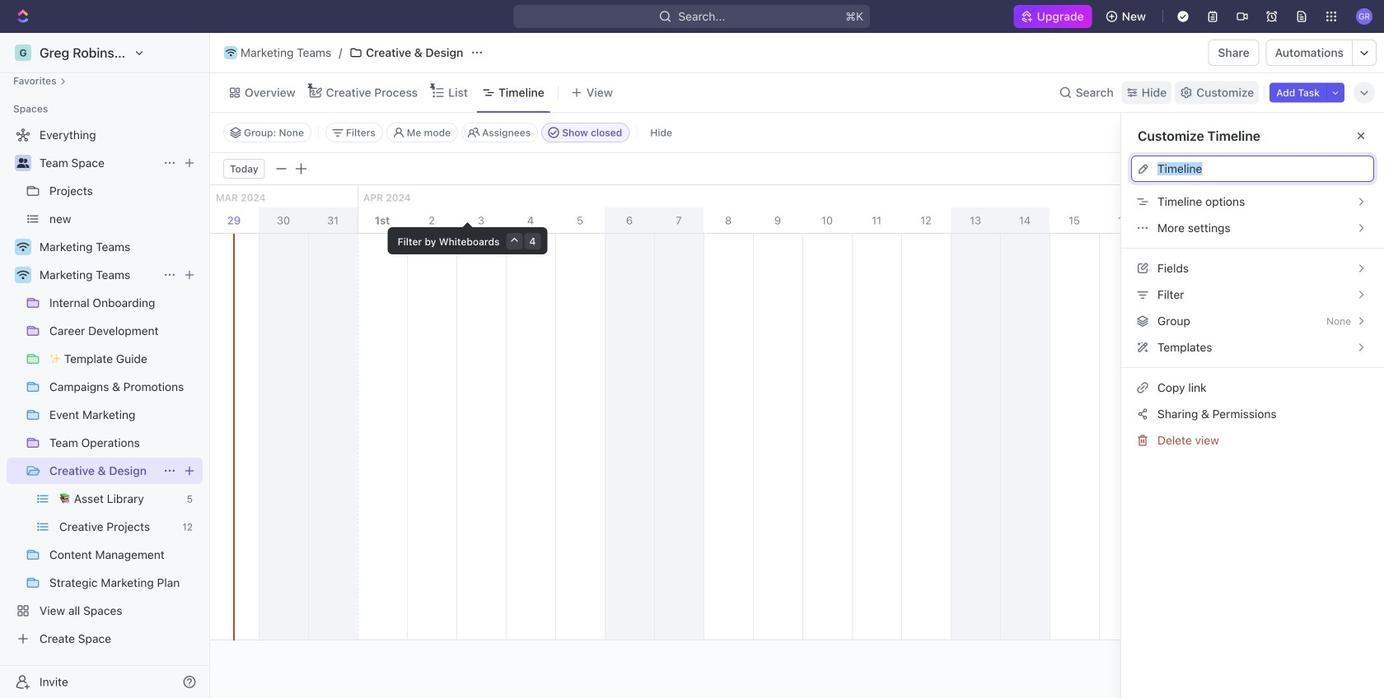 Task type: vqa. For each thing, say whether or not it's contained in the screenshot.
Show closed DROPDOWN BUTTON
no



Task type: locate. For each thing, give the bounding box(es) containing it.
tree inside sidebar navigation
[[7, 122, 203, 653]]

0 vertical spatial wifi image
[[226, 49, 236, 57]]

None text field
[[1158, 162, 1367, 176]]

1 vertical spatial wifi image
[[17, 242, 29, 252]]

tree
[[7, 122, 203, 653]]

wifi image
[[226, 49, 236, 57], [17, 242, 29, 252], [17, 270, 29, 280]]

Search tasks... text field
[[1210, 120, 1374, 145]]



Task type: describe. For each thing, give the bounding box(es) containing it.
sidebar navigation
[[0, 33, 213, 699]]

user group image
[[17, 158, 29, 168]]

2 vertical spatial wifi image
[[17, 270, 29, 280]]

greg robinson's workspace, , element
[[15, 44, 31, 61]]



